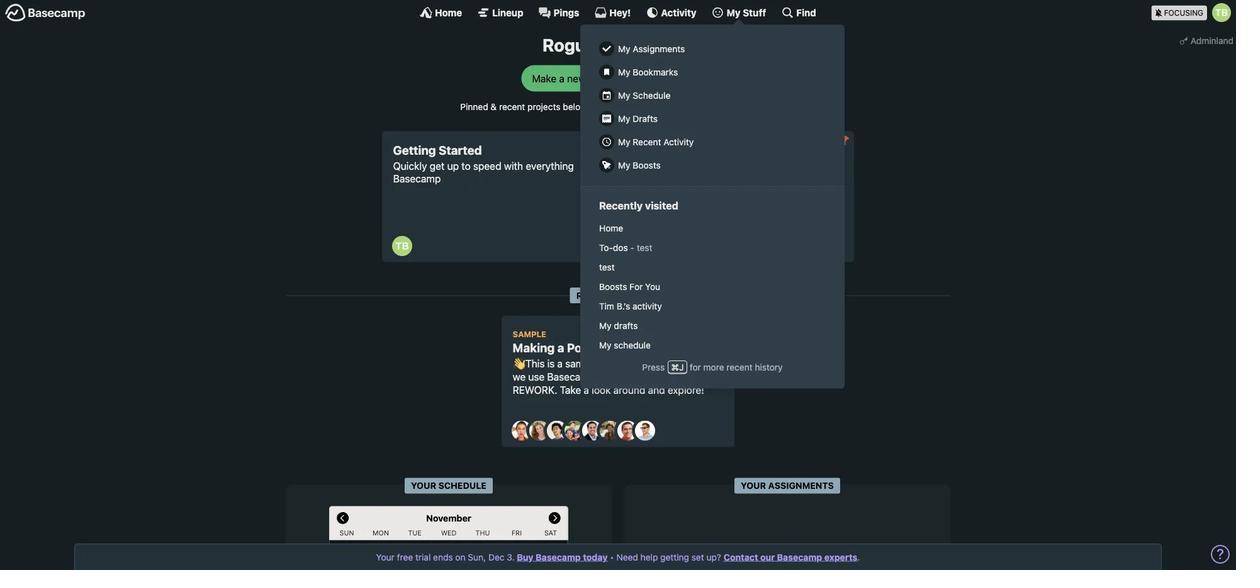 Task type: describe. For each thing, give the bounding box(es) containing it.
⌘ j for more recent history
[[671, 362, 783, 372]]

tim burton image
[[392, 236, 412, 256]]

my assignments link
[[593, 37, 832, 60]]

make a new project link
[[522, 65, 632, 92]]

activity inside my stuff element
[[664, 137, 694, 147]]

focusing
[[1165, 9, 1204, 17]]

on
[[456, 552, 466, 563]]

with
[[504, 160, 523, 172]]

people
[[673, 72, 704, 84]]

a right in
[[637, 102, 642, 112]]

my stuff
[[727, 7, 767, 18]]

home link for tim b.'s activity link
[[593, 219, 832, 238]]

for
[[630, 282, 643, 292]]

getting
[[393, 143, 436, 157]]

sun,
[[468, 552, 486, 563]]

project inside sample making a podcast 👋 this is a sample project to showcase how we use basecamp to make a podcast called rework. take a look around and explore!
[[601, 358, 633, 370]]

free
[[397, 552, 413, 563]]

my schedule link
[[593, 84, 832, 107]]

assignments for your assignments
[[769, 481, 834, 491]]

lineup
[[493, 7, 524, 18]]

my for my bookmarks
[[618, 67, 631, 77]]

basecamp inside sample making a podcast 👋 this is a sample project to showcase how we use basecamp to make a podcast called rework. take a look around and explore!
[[547, 371, 595, 383]]

november
[[426, 513, 472, 524]]

👋
[[513, 358, 523, 370]]

test link
[[593, 258, 832, 277]]

sample
[[513, 330, 547, 339]]

my boosts link
[[593, 154, 832, 177]]

0 vertical spatial test
[[637, 243, 653, 253]]

ends
[[433, 552, 453, 563]]

recent inside main element
[[727, 362, 753, 372]]

jennifer young image
[[565, 421, 585, 441]]

pinned
[[460, 102, 488, 112]]

assignments for my assignments
[[633, 43, 685, 54]]

schedule
[[614, 340, 651, 350]]

&
[[491, 102, 497, 112]]

nicole katz image
[[600, 421, 620, 441]]

2 horizontal spatial to
[[636, 358, 645, 370]]

buy
[[517, 552, 534, 563]]

your schedule
[[411, 481, 487, 491]]

tue
[[408, 529, 422, 537]]

how
[[695, 358, 714, 370]]

activity link
[[646, 6, 697, 19]]

3.
[[507, 552, 515, 563]]

basecamp down the sat
[[536, 552, 581, 563]]

explore!
[[668, 384, 704, 396]]

my bookmarks link
[[593, 60, 832, 84]]

sat
[[545, 529, 557, 537]]

started
[[439, 143, 482, 157]]

focusing button
[[1152, 0, 1237, 25]]

experts
[[825, 552, 858, 563]]

boosts inside recently visited pages element
[[599, 282, 627, 292]]

we
[[513, 371, 526, 383]]

showcase
[[648, 358, 693, 370]]

look
[[592, 384, 611, 396]]

.
[[858, 552, 860, 563]]

1 vertical spatial recently visited
[[577, 290, 660, 301]]

to-
[[599, 243, 613, 253]]

basecamp right our
[[777, 552, 823, 563]]

recently inside main element
[[599, 200, 643, 212]]

my for my drafts
[[599, 321, 612, 331]]

sample making a podcast 👋 this is a sample project to showcase how we use basecamp to make a podcast called rework. take a look around and explore!
[[513, 330, 714, 396]]

my for my schedule
[[599, 340, 612, 350]]

-
[[631, 243, 635, 253]]

boosts inside my stuff element
[[633, 160, 661, 170]]

this
[[526, 358, 545, 370]]

dec
[[489, 552, 505, 563]]

is
[[548, 358, 555, 370]]

everything
[[526, 160, 574, 172]]

1 vertical spatial visited
[[625, 290, 660, 301]]

switch accounts image
[[5, 3, 86, 23]]

speed
[[473, 160, 502, 172]]

my schedule
[[599, 340, 651, 350]]

your for your schedule
[[411, 481, 436, 491]]

victor cooper image
[[635, 421, 655, 441]]

up
[[447, 160, 459, 172]]

make
[[532, 72, 557, 84]]

my for my schedule
[[618, 90, 631, 100]]

up?
[[707, 552, 722, 563]]

steve marsh image
[[618, 421, 638, 441]]

list
[[645, 102, 656, 112]]

tim b.'s activity
[[599, 301, 662, 311]]

need
[[617, 552, 638, 563]]

help
[[641, 552, 658, 563]]

use
[[529, 371, 545, 383]]

tim burton image inside focusing popup button
[[1213, 3, 1232, 22]]

thu
[[476, 529, 490, 537]]

rework.
[[513, 384, 558, 396]]

•
[[610, 552, 614, 563]]

getting started quickly get up to speed with everything basecamp
[[393, 143, 574, 185]]

making
[[513, 341, 555, 355]]

0 vertical spatial home
[[435, 7, 462, 18]]

stuff
[[743, 7, 767, 18]]

my stuff button
[[712, 6, 767, 19]]

my boosts
[[618, 160, 661, 170]]

view
[[595, 102, 614, 112]]

0 vertical spatial activity
[[661, 7, 697, 18]]

0 horizontal spatial your
[[376, 552, 395, 563]]

pings button
[[539, 6, 580, 19]]

activity
[[633, 301, 662, 311]]

a up around
[[637, 371, 642, 383]]

contact our basecamp experts link
[[724, 552, 858, 563]]

schedule for your schedule
[[439, 481, 487, 491]]

drafts
[[633, 113, 658, 124]]

quickly
[[393, 160, 427, 172]]

called
[[684, 371, 711, 383]]



Task type: locate. For each thing, give the bounding box(es) containing it.
press right list
[[664, 102, 686, 112]]

0 vertical spatial schedule
[[633, 90, 671, 100]]

activity up my assignments
[[661, 7, 697, 18]]

tim b.'s activity link
[[593, 297, 832, 316]]

activity right recent
[[664, 137, 694, 147]]

sample
[[566, 358, 598, 370]]

my inside the my recent activity link
[[618, 137, 631, 147]]

home link for activity link
[[420, 6, 462, 19]]

recently visited
[[599, 200, 679, 212], [577, 290, 660, 301]]

home
[[435, 7, 462, 18], [599, 223, 624, 233]]

my inside my drafts link
[[599, 321, 612, 331]]

· right list
[[659, 102, 661, 112]]

assignments
[[633, 43, 685, 54], [769, 481, 834, 491]]

my down 'rogue enterprises' at top
[[618, 67, 631, 77]]

1 vertical spatial activity
[[664, 137, 694, 147]]

my recent activity link
[[593, 130, 832, 154]]

pinned & recent projects below · view all in a list · press
[[460, 102, 686, 112]]

view all in a list link
[[595, 102, 656, 112]]

1 vertical spatial boosts
[[599, 282, 627, 292]]

1 horizontal spatial schedule
[[633, 90, 671, 100]]

my drafts
[[599, 321, 638, 331]]

my assignments
[[618, 43, 685, 54]]

my down my drafts
[[599, 340, 612, 350]]

0 vertical spatial project
[[589, 72, 621, 84]]

1 vertical spatial assignments
[[769, 481, 834, 491]]

1 · from the left
[[590, 102, 592, 112]]

tim
[[599, 301, 615, 311]]

home inside recently visited pages element
[[599, 223, 624, 233]]

home up to-
[[599, 223, 624, 233]]

my inside my boosts link
[[618, 160, 631, 170]]

in
[[628, 102, 635, 112]]

1 horizontal spatial assignments
[[769, 481, 834, 491]]

0 horizontal spatial to
[[462, 160, 471, 172]]

0 vertical spatial recently
[[599, 200, 643, 212]]

podcast
[[645, 371, 682, 383]]

home link left the lineup link
[[420, 6, 462, 19]]

0 horizontal spatial tim burton image
[[632, 236, 652, 256]]

1 vertical spatial recent
[[727, 362, 753, 372]]

my drafts link
[[593, 107, 832, 130]]

today
[[583, 552, 608, 563]]

2 horizontal spatial your
[[741, 481, 766, 491]]

my for my boosts
[[618, 160, 631, 170]]

jared davis image
[[547, 421, 567, 441]]

boosts down recent
[[633, 160, 661, 170]]

josh fiske image
[[582, 421, 603, 441]]

to up look
[[598, 371, 607, 383]]

tim burton image right dos
[[632, 236, 652, 256]]

home link up test link
[[593, 219, 832, 238]]

0 vertical spatial boosts
[[633, 160, 661, 170]]

recent
[[633, 137, 661, 147]]

pings
[[554, 7, 580, 18]]

visited down my boosts in the top of the page
[[645, 200, 679, 212]]

visited inside main element
[[645, 200, 679, 212]]

2 · from the left
[[659, 102, 661, 112]]

tim burton image up adminland on the top right of page
[[1213, 3, 1232, 22]]

1 horizontal spatial home
[[599, 223, 624, 233]]

assignments inside my stuff element
[[633, 43, 685, 54]]

2 vertical spatial to
[[598, 371, 607, 383]]

adminland
[[1191, 35, 1234, 46]]

0 vertical spatial to
[[462, 160, 471, 172]]

schedule for my schedule
[[633, 90, 671, 100]]

you
[[645, 282, 661, 292]]

my down my recent activity
[[618, 160, 631, 170]]

my inside my stuff dropdown button
[[727, 7, 741, 18]]

my inside my schedule link
[[599, 340, 612, 350]]

make a new project
[[532, 72, 621, 84]]

a right making on the bottom left of the page
[[558, 341, 565, 355]]

basecamp
[[393, 173, 441, 185], [547, 371, 595, 383], [536, 552, 581, 563], [777, 552, 823, 563]]

· left view
[[590, 102, 592, 112]]

recent right more on the right of the page
[[727, 362, 753, 372]]

make
[[610, 371, 634, 383]]

my stuff element
[[593, 37, 832, 177]]

None submit
[[834, 131, 854, 151]]

my for my drafts
[[618, 113, 631, 124]]

your for your assignments
[[741, 481, 766, 491]]

your assignments
[[741, 481, 834, 491]]

schedule up november
[[439, 481, 487, 491]]

invite people link
[[635, 65, 715, 92]]

0 horizontal spatial home link
[[420, 6, 462, 19]]

⌘
[[671, 362, 679, 372]]

my down view all in a list link
[[618, 113, 631, 124]]

sun
[[340, 529, 354, 537]]

visited up "activity"
[[625, 290, 660, 301]]

my drafts link
[[593, 316, 832, 336]]

1 vertical spatial project
[[601, 358, 633, 370]]

find
[[797, 7, 817, 18]]

test
[[637, 243, 653, 253], [599, 262, 615, 272]]

0 horizontal spatial home
[[435, 7, 462, 18]]

a
[[559, 72, 565, 84], [637, 102, 642, 112], [558, 341, 565, 355], [558, 358, 563, 370], [637, 371, 642, 383], [584, 384, 589, 396]]

basecamp down quickly
[[393, 173, 441, 185]]

main element
[[0, 0, 1237, 389]]

0 vertical spatial press
[[664, 102, 686, 112]]

your
[[411, 481, 436, 491], [741, 481, 766, 491], [376, 552, 395, 563]]

1 horizontal spatial ·
[[659, 102, 661, 112]]

1 vertical spatial recently
[[577, 290, 623, 301]]

test right the -
[[637, 243, 653, 253]]

my left recent
[[618, 137, 631, 147]]

0 horizontal spatial boosts
[[599, 282, 627, 292]]

enterprises
[[599, 35, 694, 55]]

basecamp inside getting started quickly get up to speed with everything basecamp
[[393, 173, 441, 185]]

recently visited down my boosts in the top of the page
[[599, 200, 679, 212]]

1 vertical spatial home link
[[593, 219, 832, 238]]

schedule inside my stuff element
[[633, 90, 671, 100]]

find button
[[782, 6, 817, 19]]

0 vertical spatial assignments
[[633, 43, 685, 54]]

1 vertical spatial to
[[636, 358, 645, 370]]

0 horizontal spatial schedule
[[439, 481, 487, 491]]

1 horizontal spatial boosts
[[633, 160, 661, 170]]

all
[[617, 102, 626, 112]]

1 vertical spatial test
[[599, 262, 615, 272]]

get
[[430, 160, 445, 172]]

around
[[614, 384, 646, 396]]

new
[[567, 72, 586, 84]]

annie bryan image
[[512, 421, 532, 441]]

0 horizontal spatial assignments
[[633, 43, 685, 54]]

home left the lineup link
[[435, 7, 462, 18]]

1 horizontal spatial home link
[[593, 219, 832, 238]]

podcast
[[567, 341, 614, 355]]

wed
[[441, 529, 457, 537]]

our
[[761, 552, 775, 563]]

my up my bookmarks
[[618, 43, 631, 54]]

history
[[755, 362, 783, 372]]

press left ⌘
[[643, 362, 665, 372]]

my for my stuff
[[727, 7, 741, 18]]

my inside my schedule link
[[618, 90, 631, 100]]

1 horizontal spatial recent
[[727, 362, 753, 372]]

0 vertical spatial tim burton image
[[1213, 3, 1232, 22]]

cheryl walters image
[[530, 421, 550, 441]]

a right is
[[558, 358, 563, 370]]

a left the new
[[559, 72, 565, 84]]

lineup link
[[477, 6, 524, 19]]

1 vertical spatial home
[[599, 223, 624, 233]]

a left look
[[584, 384, 589, 396]]

to down schedule
[[636, 358, 645, 370]]

hey! button
[[595, 6, 631, 19]]

basecamp up take at the bottom of the page
[[547, 371, 595, 383]]

rogue enterprises
[[543, 35, 694, 55]]

bookmarks
[[633, 67, 678, 77]]

my inside "my bookmarks" link
[[618, 67, 631, 77]]

my inside my assignments link
[[618, 43, 631, 54]]

project up make
[[601, 358, 633, 370]]

press inside main element
[[643, 362, 665, 372]]

1 horizontal spatial test
[[637, 243, 653, 253]]

visited
[[645, 200, 679, 212], [625, 290, 660, 301]]

1 vertical spatial tim burton image
[[632, 236, 652, 256]]

recently visited inside main element
[[599, 200, 679, 212]]

b.'s
[[617, 301, 630, 311]]

trial
[[416, 552, 431, 563]]

recently
[[599, 200, 643, 212], [577, 290, 623, 301]]

my for my assignments
[[618, 43, 631, 54]]

my bookmarks
[[618, 67, 678, 77]]

for
[[690, 362, 701, 372]]

my up view all in a list link
[[618, 90, 631, 100]]

1 vertical spatial press
[[643, 362, 665, 372]]

schedule up list
[[633, 90, 671, 100]]

my drafts
[[618, 113, 658, 124]]

recently visited up b.'s
[[577, 290, 660, 301]]

0 vertical spatial visited
[[645, 200, 679, 212]]

my schedule link
[[593, 336, 832, 355]]

0 vertical spatial recent
[[499, 102, 525, 112]]

boosts for you link
[[593, 277, 832, 297]]

0 horizontal spatial test
[[599, 262, 615, 272]]

adminland link
[[1177, 31, 1237, 50]]

buy basecamp today link
[[517, 552, 608, 563]]

project right the new
[[589, 72, 621, 84]]

dos
[[613, 243, 628, 253]]

1 vertical spatial schedule
[[439, 481, 487, 491]]

my schedule
[[618, 90, 671, 100]]

and
[[648, 384, 665, 396]]

1 horizontal spatial tim burton image
[[1213, 3, 1232, 22]]

hey!
[[610, 7, 631, 18]]

more
[[704, 362, 724, 372]]

my down tim at the bottom of the page
[[599, 321, 612, 331]]

to right up
[[462, 160, 471, 172]]

recent
[[499, 102, 525, 112], [727, 362, 753, 372]]

1 horizontal spatial your
[[411, 481, 436, 491]]

0 horizontal spatial ·
[[590, 102, 592, 112]]

recently visited pages element
[[593, 219, 832, 355]]

0 horizontal spatial recent
[[499, 102, 525, 112]]

my inside my drafts link
[[618, 113, 631, 124]]

to
[[462, 160, 471, 172], [636, 358, 645, 370], [598, 371, 607, 383]]

tim burton image
[[1213, 3, 1232, 22], [632, 236, 652, 256]]

j
[[679, 362, 684, 372]]

recently up dos
[[599, 200, 643, 212]]

test down to-
[[599, 262, 615, 272]]

my left stuff at top
[[727, 7, 741, 18]]

1 horizontal spatial to
[[598, 371, 607, 383]]

0 vertical spatial home link
[[420, 6, 462, 19]]

to inside getting started quickly get up to speed with everything basecamp
[[462, 160, 471, 172]]

your free trial ends on sun, dec  3. buy basecamp today • need help getting set up? contact our basecamp experts .
[[376, 552, 860, 563]]

my for my recent activity
[[618, 137, 631, 147]]

0 vertical spatial recently visited
[[599, 200, 679, 212]]

recently up tim at the bottom of the page
[[577, 290, 623, 301]]

invite people
[[646, 72, 704, 84]]

·
[[590, 102, 592, 112], [659, 102, 661, 112]]

recent right &
[[499, 102, 525, 112]]

boosts up tim at the bottom of the page
[[599, 282, 627, 292]]



Task type: vqa. For each thing, say whether or not it's contained in the screenshot.
project activity
no



